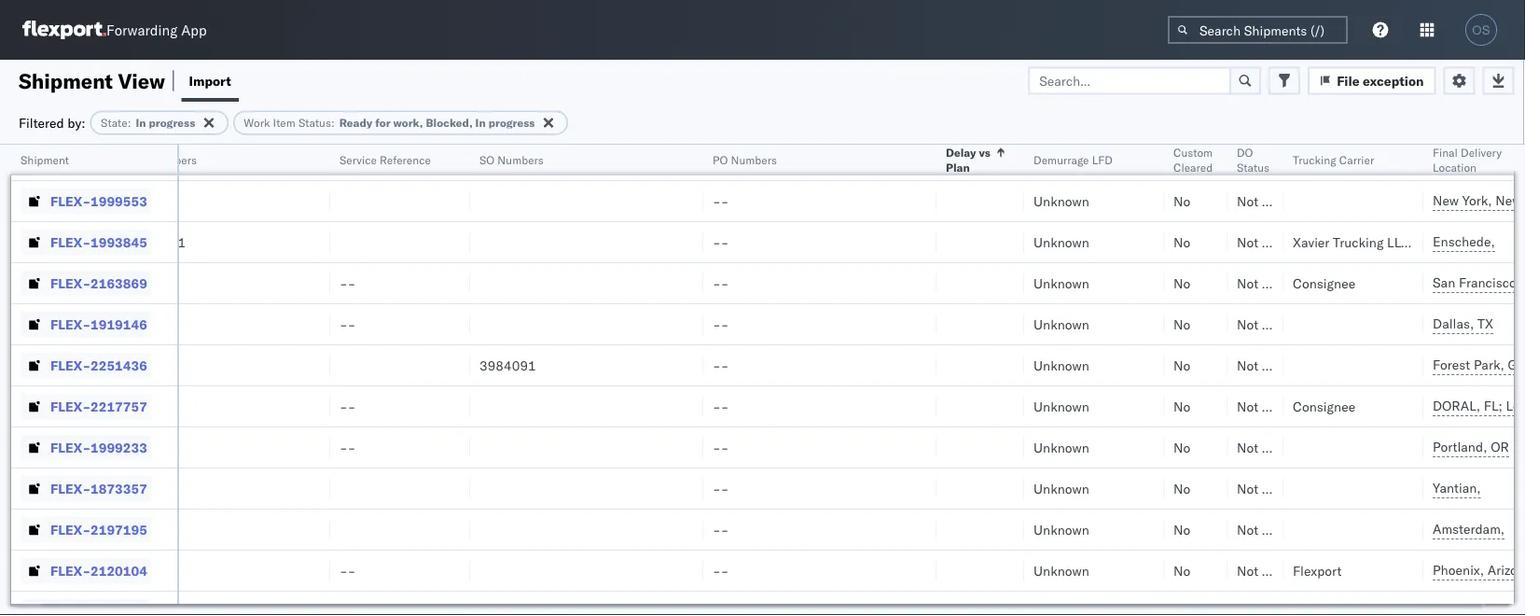 Task type: vqa. For each thing, say whether or not it's contained in the screenshot.
the bottommost Schedule Delivery Appointment
no



Task type: describe. For each thing, give the bounding box(es) containing it.
app
[[181, 21, 207, 39]]

final delivery location button
[[1424, 141, 1526, 175]]

11 resize handle column header from the left
[[1402, 145, 1424, 615]]

geo
[[1509, 357, 1526, 373]]

custom cleared
[[1174, 145, 1214, 174]]

item
[[273, 116, 296, 130]]

4 sent from the top
[[1263, 275, 1290, 291]]

location
[[1434, 160, 1477, 174]]

2 not from the top
[[1238, 193, 1259, 209]]

0 vertical spatial trucking
[[1294, 153, 1337, 167]]

4 not from the top
[[1238, 275, 1259, 291]]

vs
[[979, 145, 991, 159]]

xavier
[[1294, 234, 1330, 250]]

san francisco, c
[[1434, 274, 1526, 291]]

11 no from the top
[[1174, 562, 1191, 579]]

file exception
[[1338, 72, 1425, 89]]

1 in from the left
[[136, 116, 146, 130]]

7 unknown from the top
[[1034, 398, 1090, 414]]

11 not sent from the top
[[1238, 562, 1290, 579]]

dallas,
[[1434, 315, 1475, 332]]

flex-2251436 button
[[21, 352, 151, 378]]

la,
[[1434, 151, 1454, 168]]

os
[[1473, 23, 1491, 37]]

8 sent from the top
[[1263, 439, 1290, 455]]

flex-2120104 button
[[21, 558, 151, 584]]

os button
[[1461, 8, 1504, 51]]

flex- for 2163869
[[50, 275, 91, 291]]

custom
[[1174, 145, 1213, 159]]

34918044
[[106, 152, 171, 168]]

7 sent from the top
[[1263, 398, 1290, 414]]

flex- for 2217757
[[50, 398, 91, 414]]

booking numbers
[[106, 153, 197, 167]]

5 no from the top
[[1174, 316, 1191, 332]]

9 not from the top
[[1238, 480, 1259, 497]]

7 not from the top
[[1238, 398, 1259, 414]]

flex- for 1993845
[[50, 234, 91, 250]]

1 progress from the left
[[149, 116, 195, 130]]

4 resize handle column header from the left
[[448, 145, 470, 615]]

3 resize handle column header from the left
[[308, 145, 330, 615]]

1 no from the top
[[1174, 152, 1191, 168]]

shipment for shipment
[[21, 153, 69, 167]]

3 no from the top
[[1174, 234, 1191, 250]]

2 sent from the top
[[1263, 193, 1290, 209]]

11 not from the top
[[1238, 562, 1259, 579]]

doral, fl; los
[[1434, 398, 1526, 414]]

so numbers
[[480, 153, 544, 167]]

flex- for 1873357
[[50, 480, 91, 497]]

1 not sent from the top
[[1238, 152, 1290, 168]]

948750928
[[106, 521, 179, 538]]

0 vertical spatial status
[[299, 116, 331, 130]]

demurrage
[[1034, 153, 1090, 167]]

c
[[1525, 274, 1526, 291]]

final
[[1434, 145, 1459, 159]]

park,
[[1475, 357, 1505, 373]]

Search Shipments (/) text field
[[1169, 16, 1349, 44]]

flex-2217757 button
[[21, 393, 151, 420]]

shipment button
[[11, 148, 159, 167]]

flex-1753592
[[50, 152, 147, 168]]

flex-1919146 button
[[21, 311, 151, 337]]

demurrage lfd
[[1034, 153, 1113, 167]]

booking
[[106, 153, 148, 167]]

1 : from the left
[[128, 116, 131, 130]]

po
[[713, 153, 728, 167]]

9 resize handle column header from the left
[[1206, 145, 1228, 615]]

plan
[[946, 160, 970, 174]]

1 unknown from the top
[[1034, 152, 1090, 168]]

test9104721
[[106, 234, 186, 250]]

8 not sent from the top
[[1238, 439, 1290, 455]]

8 no from the top
[[1174, 439, 1191, 455]]

2 resize handle column header from the left
[[155, 145, 177, 615]]

(test)
[[1414, 234, 1453, 250]]

1873357
[[91, 480, 147, 497]]

2 not sent from the top
[[1238, 193, 1290, 209]]

flex-2251436
[[50, 357, 147, 373]]

Search... text field
[[1029, 67, 1232, 95]]

portland, or
[[1434, 439, 1510, 455]]

tx
[[1478, 315, 1494, 332]]

1753592
[[91, 152, 147, 168]]

state
[[101, 116, 128, 130]]

2163869
[[91, 275, 147, 291]]

flex-1753592 button
[[21, 147, 151, 173]]

flex-1999233
[[50, 439, 147, 455]]

22223344
[[106, 193, 171, 209]]

work
[[244, 116, 270, 130]]

flex-2163869 button
[[21, 270, 151, 296]]

2 unknown from the top
[[1034, 193, 1090, 209]]

do status
[[1238, 145, 1270, 174]]

la, california
[[1434, 151, 1515, 168]]

numbers for booking numbers
[[151, 153, 197, 167]]

fl;
[[1485, 398, 1503, 414]]

import button
[[182, 60, 239, 102]]

final delivery location
[[1434, 145, 1503, 174]]

dallas, tx
[[1434, 315, 1494, 332]]

6 resize handle column header from the left
[[915, 145, 937, 615]]

flex- for 1753592
[[50, 152, 91, 168]]

2 in from the left
[[476, 116, 486, 130]]

flex- for 2251436
[[50, 357, 91, 373]]

doral,
[[1434, 398, 1481, 414]]

1 new from the left
[[1434, 192, 1460, 209]]

flex-1993845
[[50, 234, 147, 250]]

4 unknown from the top
[[1034, 275, 1090, 291]]

4 not sent from the top
[[1238, 275, 1290, 291]]

work,
[[393, 116, 423, 130]]

2 3984091 from the left
[[480, 357, 536, 373]]

6 not from the top
[[1238, 357, 1259, 373]]

1 vertical spatial status
[[1238, 160, 1270, 174]]

forwarding app
[[106, 21, 207, 39]]

po numbers
[[713, 153, 777, 167]]

10 not sent from the top
[[1238, 521, 1290, 538]]

7 not sent from the top
[[1238, 398, 1290, 414]]

flex-1999233 button
[[21, 434, 151, 461]]

6 not sent from the top
[[1238, 357, 1290, 373]]

cleared
[[1174, 160, 1214, 174]]

arizona
[[1488, 562, 1526, 578]]

2 consignee from the top
[[1294, 398, 1356, 414]]

9 unknown from the top
[[1034, 480, 1090, 497]]

6 sent from the top
[[1263, 357, 1290, 373]]

5 sent from the top
[[1263, 316, 1290, 332]]

1 not from the top
[[1238, 152, 1259, 168]]

2 : from the left
[[331, 116, 335, 130]]

york,
[[1463, 192, 1493, 209]]

state : in progress
[[101, 116, 195, 130]]

work item status : ready for work, blocked, in progress
[[244, 116, 535, 130]]

delay vs plan
[[946, 145, 991, 174]]

shipment for shipment view
[[19, 68, 113, 93]]

forest park, geo
[[1434, 357, 1526, 373]]

numbers for so numbers
[[498, 153, 544, 167]]



Task type: locate. For each thing, give the bounding box(es) containing it.
flex- down flex-1999233 button
[[50, 480, 91, 497]]

delay
[[946, 145, 977, 159]]

new left the "york," in the top right of the page
[[1434, 192, 1460, 209]]

filtered by:
[[19, 114, 85, 131]]

1 horizontal spatial numbers
[[498, 153, 544, 167]]

10 resize handle column header from the left
[[1262, 145, 1284, 615]]

reference
[[380, 153, 431, 167]]

do
[[1238, 145, 1254, 159]]

7 resize handle column header from the left
[[1002, 145, 1025, 615]]

7 no from the top
[[1174, 398, 1191, 414]]

0 horizontal spatial in
[[136, 116, 146, 130]]

new right the "york," in the top right of the page
[[1496, 192, 1523, 209]]

5 flex- from the top
[[50, 316, 91, 332]]

for
[[375, 116, 391, 130]]

: left "ready"
[[331, 116, 335, 130]]

8 resize handle column header from the left
[[1142, 145, 1165, 615]]

los
[[1507, 398, 1526, 414]]

10 sent from the top
[[1263, 521, 1290, 538]]

numbers down state : in progress
[[151, 153, 197, 167]]

numbers
[[151, 153, 197, 167], [498, 153, 544, 167], [731, 153, 777, 167]]

10 no from the top
[[1174, 521, 1191, 538]]

0 horizontal spatial new
[[1434, 192, 1460, 209]]

7 flex- from the top
[[50, 398, 91, 414]]

service
[[340, 153, 377, 167]]

flex-2163869
[[50, 275, 147, 291]]

2120104
[[91, 562, 147, 579]]

lfd
[[1093, 153, 1113, 167]]

1 consignee from the top
[[1294, 275, 1356, 291]]

1 numbers from the left
[[151, 153, 197, 167]]

forwarding app link
[[22, 21, 207, 39]]

flex- down the flex-2217757 "button"
[[50, 439, 91, 455]]

flex-1993845 button
[[21, 229, 151, 255]]

progress up "booking numbers"
[[149, 116, 195, 130]]

11 flex- from the top
[[50, 562, 91, 579]]

2 no from the top
[[1174, 193, 1191, 209]]

california
[[1457, 151, 1515, 168]]

service reference button
[[330, 148, 452, 167]]

flex- for 1999553
[[50, 193, 91, 209]]

in right state
[[136, 116, 146, 130]]

file
[[1338, 72, 1360, 89]]

trucking left llc
[[1334, 234, 1385, 250]]

flex-1919146
[[50, 316, 147, 332]]

flexport
[[1294, 562, 1342, 579]]

6 unknown from the top
[[1034, 357, 1090, 373]]

5 unknown from the top
[[1034, 316, 1090, 332]]

numbers inside "button"
[[151, 153, 197, 167]]

2217757
[[91, 398, 147, 414]]

0 vertical spatial shipment
[[19, 68, 113, 93]]

numbers right so
[[498, 153, 544, 167]]

9 not sent from the top
[[1238, 480, 1290, 497]]

0 horizontal spatial numbers
[[151, 153, 197, 167]]

llc
[[1388, 234, 1411, 250]]

9 no from the top
[[1174, 480, 1191, 497]]

flex-1999553
[[50, 193, 147, 209]]

3984091
[[106, 357, 163, 373], [480, 357, 536, 373]]

flex- down flex-2251436 button
[[50, 398, 91, 414]]

consignee
[[1294, 275, 1356, 291], [1294, 398, 1356, 414]]

flex-2217757
[[50, 398, 147, 414]]

new
[[1434, 192, 1460, 209], [1496, 192, 1523, 209]]

flex- down flex-2197195 button on the bottom left of page
[[50, 562, 91, 579]]

shipment inside "button"
[[21, 153, 69, 167]]

0 horizontal spatial progress
[[149, 116, 195, 130]]

or
[[1492, 439, 1510, 455]]

1919146
[[91, 316, 147, 332]]

3 numbers from the left
[[731, 153, 777, 167]]

2251436
[[91, 357, 147, 373]]

--
[[713, 152, 729, 168], [713, 193, 729, 209], [713, 234, 729, 250], [106, 275, 123, 291], [340, 275, 356, 291], [713, 275, 729, 291], [106, 316, 123, 332], [340, 316, 356, 332], [713, 316, 729, 332], [713, 357, 729, 373], [106, 398, 123, 414], [340, 398, 356, 414], [713, 398, 729, 414], [106, 439, 123, 455], [340, 439, 356, 455], [713, 439, 729, 455], [713, 480, 729, 497], [713, 521, 729, 538], [106, 562, 123, 579], [340, 562, 356, 579], [713, 562, 729, 579]]

blocked,
[[426, 116, 473, 130]]

flex- for 1999233
[[50, 439, 91, 455]]

flex-
[[50, 152, 91, 168], [50, 193, 91, 209], [50, 234, 91, 250], [50, 275, 91, 291], [50, 316, 91, 332], [50, 357, 91, 373], [50, 398, 91, 414], [50, 439, 91, 455], [50, 480, 91, 497], [50, 521, 91, 538], [50, 562, 91, 579]]

5 resize handle column header from the left
[[681, 145, 704, 615]]

flex- down by:
[[50, 152, 91, 168]]

1 horizontal spatial status
[[1238, 160, 1270, 174]]

numbers right po
[[731, 153, 777, 167]]

1 flex- from the top
[[50, 152, 91, 168]]

: up booking
[[128, 116, 131, 130]]

demurrage lfd button
[[1025, 148, 1146, 167]]

phoenix, arizona
[[1434, 562, 1526, 578]]

flex- for 2197195
[[50, 521, 91, 538]]

0 horizontal spatial :
[[128, 116, 131, 130]]

:
[[128, 116, 131, 130], [331, 116, 335, 130]]

3 unknown from the top
[[1034, 234, 1090, 250]]

4 flex- from the top
[[50, 275, 91, 291]]

9 flex- from the top
[[50, 480, 91, 497]]

1 vertical spatial trucking
[[1334, 234, 1385, 250]]

in
[[136, 116, 146, 130], [476, 116, 486, 130]]

4 no from the top
[[1174, 275, 1191, 291]]

8 unknown from the top
[[1034, 439, 1090, 455]]

0 vertical spatial consignee
[[1294, 275, 1356, 291]]

2197195
[[91, 521, 147, 538]]

6 no from the top
[[1174, 357, 1191, 373]]

service reference
[[340, 153, 431, 167]]

11 unknown from the top
[[1034, 562, 1090, 579]]

10 not from the top
[[1238, 521, 1259, 538]]

6 flex- from the top
[[50, 357, 91, 373]]

flex- for 1919146
[[50, 316, 91, 332]]

so
[[480, 153, 495, 167]]

flex-2197195 button
[[21, 517, 151, 543]]

1 horizontal spatial :
[[331, 116, 335, 130]]

8 not from the top
[[1238, 439, 1259, 455]]

flex- down flex-1999553 button
[[50, 234, 91, 250]]

shipment up by:
[[19, 68, 113, 93]]

flex- down flex-2163869 button
[[50, 316, 91, 332]]

flex-1873357 button
[[21, 476, 151, 502]]

status right item at top
[[299, 116, 331, 130]]

3 not sent from the top
[[1238, 234, 1290, 250]]

status down do
[[1238, 160, 1270, 174]]

trucking
[[1294, 153, 1337, 167], [1334, 234, 1385, 250]]

trucking left carrier
[[1294, 153, 1337, 167]]

yantian,
[[1434, 480, 1482, 496]]

flex- inside "button"
[[50, 398, 91, 414]]

shipment view
[[19, 68, 165, 93]]

1 vertical spatial shipment
[[21, 153, 69, 167]]

1 sent from the top
[[1263, 152, 1290, 168]]

10 flex- from the top
[[50, 521, 91, 538]]

0 horizontal spatial 3984091
[[106, 357, 163, 373]]

flex-2120104
[[50, 562, 147, 579]]

amsterdam,
[[1434, 521, 1506, 537]]

file exception button
[[1309, 67, 1437, 95], [1309, 67, 1437, 95]]

san
[[1434, 274, 1456, 291]]

phoenix,
[[1434, 562, 1485, 578]]

xavier trucking llc (test)
[[1294, 234, 1453, 250]]

2 new from the left
[[1496, 192, 1523, 209]]

flex- inside button
[[50, 357, 91, 373]]

progress up so numbers
[[489, 116, 535, 130]]

flexport. image
[[22, 21, 106, 39]]

flex- for 2120104
[[50, 562, 91, 579]]

flex-1999553 button
[[21, 188, 151, 214]]

2 progress from the left
[[489, 116, 535, 130]]

flex- down flex-1993845 button
[[50, 275, 91, 291]]

1 horizontal spatial in
[[476, 116, 486, 130]]

in right blocked,
[[476, 116, 486, 130]]

unknown
[[1034, 152, 1090, 168], [1034, 193, 1090, 209], [1034, 234, 1090, 250], [1034, 275, 1090, 291], [1034, 316, 1090, 332], [1034, 357, 1090, 373], [1034, 398, 1090, 414], [1034, 439, 1090, 455], [1034, 480, 1090, 497], [1034, 521, 1090, 538], [1034, 562, 1090, 579]]

resize handle column header
[[75, 145, 97, 615], [155, 145, 177, 615], [308, 145, 330, 615], [448, 145, 470, 615], [681, 145, 704, 615], [915, 145, 937, 615], [1002, 145, 1025, 615], [1142, 145, 1165, 615], [1206, 145, 1228, 615], [1262, 145, 1284, 615], [1402, 145, 1424, 615]]

exception
[[1364, 72, 1425, 89]]

forwarding
[[106, 21, 178, 39]]

1 resize handle column header from the left
[[75, 145, 97, 615]]

trucking carrier
[[1294, 153, 1375, 167]]

1 3984091 from the left
[[106, 357, 163, 373]]

flex-2197195
[[50, 521, 147, 538]]

9830948
[[480, 152, 536, 168]]

9 sent from the top
[[1263, 480, 1290, 497]]

status
[[299, 116, 331, 130], [1238, 160, 1270, 174]]

flex-1873357
[[50, 480, 147, 497]]

shipment down filtered
[[21, 153, 69, 167]]

3 flex- from the top
[[50, 234, 91, 250]]

progress
[[149, 116, 195, 130], [489, 116, 535, 130]]

10 unknown from the top
[[1034, 521, 1090, 538]]

11 sent from the top
[[1263, 562, 1290, 579]]

3 sent from the top
[[1263, 234, 1290, 250]]

5 not from the top
[[1238, 316, 1259, 332]]

2 horizontal spatial numbers
[[731, 153, 777, 167]]

1 horizontal spatial new
[[1496, 192, 1523, 209]]

1 horizontal spatial 3984091
[[480, 357, 536, 373]]

flex- down the flex-1753592 button
[[50, 193, 91, 209]]

5 not sent from the top
[[1238, 316, 1290, 332]]

1 vertical spatial consignee
[[1294, 398, 1356, 414]]

1993845
[[91, 234, 147, 250]]

by:
[[67, 114, 85, 131]]

0 horizontal spatial status
[[299, 116, 331, 130]]

2 numbers from the left
[[498, 153, 544, 167]]

flex- down flex-1873357 button
[[50, 521, 91, 538]]

numbers for po numbers
[[731, 153, 777, 167]]

1 horizontal spatial progress
[[489, 116, 535, 130]]

8 flex- from the top
[[50, 439, 91, 455]]

2 flex- from the top
[[50, 193, 91, 209]]

3 not from the top
[[1238, 234, 1259, 250]]

flex- down flex-1919146 button
[[50, 357, 91, 373]]

new york, new 
[[1434, 192, 1526, 209]]

ready
[[339, 116, 373, 130]]

1999553
[[91, 193, 147, 209]]



